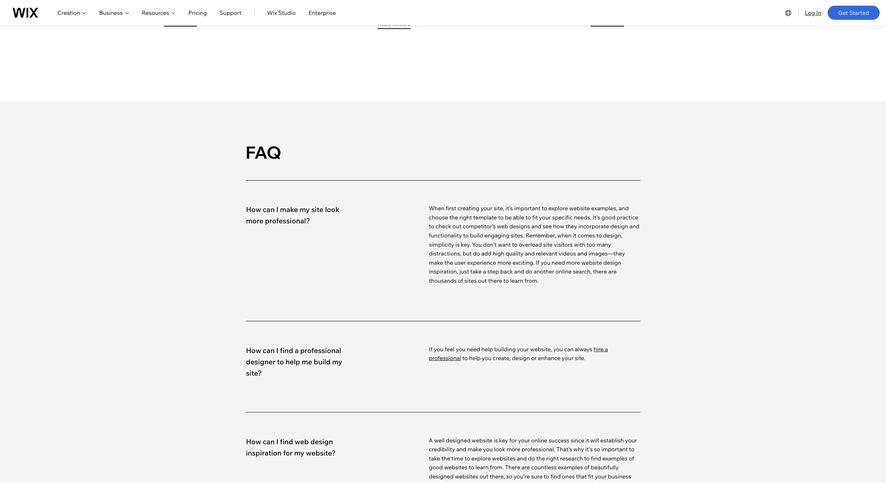 Task type: vqa. For each thing, say whether or not it's contained in the screenshot.
Copy Link of the article icon
no



Task type: describe. For each thing, give the bounding box(es) containing it.
1 horizontal spatial read article
[[377, 20, 411, 27]]

2 vertical spatial for
[[519, 482, 527, 483]]

i for for
[[276, 437, 278, 446]]

1 vertical spatial designed
[[429, 473, 454, 480]]

just
[[460, 268, 469, 275]]

of inside 'when first creating your site, it's important to explore website examples, and choose the right template to be able to fit your specific needs. it's good practice to check out competitor's web designs and see how they incorporate design and functionality to build engaging sites. remember, when it comes to design, simplicity is key. you don't want to overload site visitors with too many distractions, but do add high quality and relevant videos and images—they make the user experience more exciting. if you need more website design inspiration, just take a step back and do another online search, there are thousands of sites out there to learn from.'
[[458, 277, 463, 284]]

started
[[849, 9, 869, 16]]

resources
[[142, 9, 169, 16]]

visitors
[[554, 241, 573, 248]]

you're
[[514, 473, 530, 480]]

your down beautifully
[[595, 473, 607, 480]]

look inside a well designed website is key for your online success since it will establish your credibility and make you look more professional. that's why it's so important to take the time to explore websites and do the right research to find examples of good websites to learn from. there are countless examples of beautifully designed websites out there, so you're sure to find ones that fit your business goals or needs. start by searching for similar content, competitor
[[494, 446, 505, 453]]

i for to
[[276, 346, 278, 355]]

too
[[587, 241, 595, 248]]

how for how can i find a professional designer to help me build my site?
[[246, 346, 261, 355]]

inspiration
[[246, 449, 282, 458]]

support link
[[220, 8, 241, 17]]

wix studio
[[267, 9, 296, 16]]

language selector, english selected image
[[784, 8, 793, 17]]

building
[[494, 346, 516, 353]]

1 vertical spatial out
[[478, 277, 487, 284]]

important inside a well designed website is key for your online success since it will establish your credibility and make you look more professional. that's why it's so important to take the time to explore websites and do the right research to find examples of good websites to learn from. there are countless examples of beautifully designed websites out there, so you're sure to find ones that fit your business goals or needs. start by searching for similar content, competitor
[[602, 446, 628, 453]]

it inside a well designed website is key for your online success since it will establish your credibility and make you look more professional. that's why it's so important to take the time to explore websites and do the right research to find examples of good websites to learn from. there are countless examples of beautifully designed websites out there, so you're sure to find ones that fit your business goals or needs. start by searching for similar content, competitor
[[586, 437, 589, 444]]

0 horizontal spatial examples
[[558, 464, 583, 471]]

log
[[805, 9, 815, 16]]

site,
[[494, 205, 504, 212]]

a inside how can i find a professional designer to help me build my site?
[[295, 346, 299, 355]]

design down images—they at right
[[603, 259, 621, 266]]

is inside a well designed website is key for your online success since it will establish your credibility and make you look more professional. that's why it's so important to take the time to explore websites and do the right research to find examples of good websites to learn from. there are countless examples of beautifully designed websites out there, so you're sure to find ones that fit your business goals or needs. start by searching for similar content, competitor
[[494, 437, 498, 444]]

1 vertical spatial websites
[[444, 464, 468, 471]]

get started link
[[828, 5, 880, 20]]

countless
[[531, 464, 557, 471]]

right inside 'when first creating your site, it's important to explore website examples, and choose the right template to be able to fit your specific needs. it's good practice to check out competitor's web designs and see how they incorporate design and functionality to build engaging sites. remember, when it comes to design, simplicity is key. you don't want to overload site visitors with too many distractions, but do add high quality and relevant videos and images—they make the user experience more exciting. if you need more website design inspiration, just take a step back and do another online search, there are thousands of sites out there to learn from.'
[[459, 214, 472, 221]]

2 vertical spatial of
[[584, 464, 590, 471]]

searching
[[492, 482, 518, 483]]

by
[[484, 482, 491, 483]]

to help you create, design or enhance your site.
[[461, 355, 587, 362]]

don't
[[483, 241, 497, 248]]

create,
[[493, 355, 511, 362]]

read for the middle read article link
[[377, 20, 391, 27]]

get started
[[838, 9, 869, 16]]

sites.
[[511, 232, 524, 239]]

when first creating your site, it's important to explore website examples, and choose the right template to be able to fit your specific needs. it's good practice to check out competitor's web designs and see how they incorporate design and functionality to build engaging sites. remember, when it comes to design, simplicity is key. you don't want to overload site visitors with too many distractions, but do add high quality and relevant videos and images—they make the user experience more exciting. if you need more website design inspiration, just take a step back and do another online search, there are thousands of sites out there to learn from.
[[429, 205, 640, 284]]

how can i find web design inspiration for my website?
[[246, 437, 336, 458]]

incorporate
[[579, 223, 609, 230]]

explore inside 'when first creating your site, it's important to explore website examples, and choose the right template to be able to fit your specific needs. it's good practice to check out competitor's web designs and see how they incorporate design and functionality to build engaging sites. remember, when it comes to design, simplicity is key. you don't want to overload site visitors with too many distractions, but do add high quality and relevant videos and images—they make the user experience more exciting. if you need more website design inspiration, just take a step back and do another online search, there are thousands of sites out there to learn from.'
[[549, 205, 568, 212]]

how for how can i find web design inspiration for my website?
[[246, 437, 261, 446]]

log in
[[805, 9, 821, 16]]

and up time
[[456, 446, 466, 453]]

it inside 'when first creating your site, it's important to explore website examples, and choose the right template to be able to fit your specific needs. it's good practice to check out competitor's web designs and see how they incorporate design and functionality to build engaging sites. remember, when it comes to design, simplicity is key. you don't want to overload site visitors with too many distractions, but do add high quality and relevant videos and images—they make the user experience more exciting. if you need more website design inspiration, just take a step back and do another online search, there are thousands of sites out there to learn from.'
[[573, 232, 576, 239]]

1 vertical spatial do
[[525, 268, 532, 275]]

that's
[[557, 446, 572, 453]]

take inside 'when first creating your site, it's important to explore website examples, and choose the right template to be able to fit your specific needs. it's good practice to check out competitor's web designs and see how they incorporate design and functionality to build engaging sites. remember, when it comes to design, simplicity is key. you don't want to overload site visitors with too many distractions, but do add high quality and relevant videos and images—they make the user experience more exciting. if you need more website design inspiration, just take a step back and do another online search, there are thousands of sites out there to learn from.'
[[470, 268, 482, 275]]

if you feel you need help building your website, you can always
[[429, 346, 594, 353]]

0 vertical spatial or
[[531, 355, 537, 362]]

template
[[473, 214, 497, 221]]

you up enhance
[[553, 346, 563, 353]]

there
[[505, 464, 520, 471]]

remember,
[[526, 232, 556, 239]]

content,
[[547, 482, 568, 483]]

quality
[[506, 250, 524, 257]]

1 vertical spatial there
[[488, 277, 502, 284]]

step
[[487, 268, 499, 275]]

need inside 'when first creating your site, it's important to explore website examples, and choose the right template to be able to fit your specific needs. it's good practice to check out competitor's web designs and see how they incorporate design and functionality to build engaging sites. remember, when it comes to design, simplicity is key. you don't want to overload site visitors with too many distractions, but do add high quality and relevant videos and images—they make the user experience more exciting. if you need more website design inspiration, just take a step back and do another online search, there are thousands of sites out there to learn from.'
[[552, 259, 565, 266]]

take inside a well designed website is key for your online success since it will establish your credibility and make you look more professional. that's why it's so important to take the time to explore websites and do the right research to find examples of good websites to learn from. there are countless examples of beautifully designed websites out there, so you're sure to find ones that fit your business goals or needs. start by searching for similar content, competitor
[[429, 455, 440, 462]]

inspiration,
[[429, 268, 458, 275]]

look inside how can i make my site look more professional?
[[325, 205, 339, 214]]

build inside 'when first creating your site, it's important to explore website examples, and choose the right template to be able to fit your specific needs. it's good practice to check out competitor's web designs and see how they incorporate design and functionality to build engaging sites. remember, when it comes to design, simplicity is key. you don't want to overload site visitors with too many distractions, but do add high quality and relevant videos and images—they make the user experience more exciting. if you need more website design inspiration, just take a step back and do another online search, there are thousands of sites out there to learn from.'
[[470, 232, 483, 239]]

you left "feel"
[[434, 346, 444, 353]]

the down the "professional." at the bottom of the page
[[536, 455, 545, 462]]

and down with
[[577, 250, 587, 257]]

enterprise
[[309, 9, 336, 16]]

add
[[481, 250, 491, 257]]

business
[[608, 473, 631, 480]]

enhance
[[538, 355, 561, 362]]

key
[[499, 437, 508, 444]]

find inside how can i find web design inspiration for my website?
[[280, 437, 293, 446]]

establish
[[600, 437, 624, 444]]

there,
[[490, 473, 505, 480]]

0 vertical spatial websites
[[492, 455, 516, 462]]

it's
[[585, 446, 593, 453]]

key.
[[461, 241, 471, 248]]

want
[[498, 241, 511, 248]]

they
[[566, 223, 577, 230]]

similar
[[528, 482, 545, 483]]

fit inside a well designed website is key for your online success since it will establish your credibility and make you look more professional. that's why it's so important to take the time to explore websites and do the right research to find examples of good websites to learn from. there are countless examples of beautifully designed websites out there, so you're sure to find ones that fit your business goals or needs. start by searching for similar content, competitor
[[588, 473, 594, 480]]

and down exciting.
[[514, 268, 524, 275]]

more up back
[[498, 259, 511, 266]]

pricing
[[188, 9, 207, 16]]

make inside how can i make my site look more professional?
[[280, 205, 298, 214]]

my inside how can i find a professional designer to help me build my site?
[[332, 357, 342, 366]]

professional?
[[265, 217, 310, 225]]

time
[[452, 455, 463, 462]]

with
[[574, 241, 585, 248]]

wix
[[267, 9, 277, 16]]

functionality
[[429, 232, 462, 239]]

business
[[99, 9, 123, 16]]

beautifully
[[591, 464, 619, 471]]

images—they
[[589, 250, 625, 257]]

site inside 'when first creating your site, it's important to explore website examples, and choose the right template to be able to fit your specific needs. it's good practice to check out competitor's web designs and see how they incorporate design and functionality to build engaging sites. remember, when it comes to design, simplicity is key. you don't want to overload site visitors with too many distractions, but do add high quality and relevant videos and images—they make the user experience more exciting. if you need more website design inspiration, just take a step back and do another online search, there are thousands of sites out there to learn from.'
[[543, 241, 553, 248]]

0 horizontal spatial read article
[[164, 18, 197, 25]]

a well designed website is key for your online success since it will establish your credibility and make you look more professional. that's why it's so important to take the time to explore websites and do the right research to find examples of good websites to learn from. there are countless examples of beautifully designed websites out there, so you're sure to find ones that fit your business goals or needs. start by searching for similar content, competitor
[[429, 437, 637, 483]]

design,
[[603, 232, 622, 239]]

you right "feel"
[[456, 346, 466, 353]]

pricing link
[[188, 8, 207, 17]]

designer
[[246, 357, 275, 366]]

first
[[446, 205, 456, 212]]

learn inside 'when first creating your site, it's important to explore website examples, and choose the right template to be able to fit your specific needs. it's good practice to check out competitor's web designs and see how they incorporate design and functionality to build engaging sites. remember, when it comes to design, simplicity is key. you don't want to overload site visitors with too many distractions, but do add high quality and relevant videos and images—they make the user experience more exciting. if you need more website design inspiration, just take a step back and do another online search, there are thousands of sites out there to learn from.'
[[510, 277, 523, 284]]

research
[[560, 455, 583, 462]]

you inside 'when first creating your site, it's important to explore website examples, and choose the right template to be able to fit your specific needs. it's good practice to check out competitor's web designs and see how they incorporate design and functionality to build engaging sites. remember, when it comes to design, simplicity is key. you don't want to overload site visitors with too many distractions, but do add high quality and relevant videos and images—they make the user experience more exciting. if you need more website design inspiration, just take a step back and do another online search, there are thousands of sites out there to learn from.'
[[541, 259, 550, 266]]

1 vertical spatial website
[[581, 259, 602, 266]]

studio
[[278, 9, 296, 16]]

0 vertical spatial website
[[569, 205, 590, 212]]

do inside a well designed website is key for your online success since it will establish your credibility and make you look more professional. that's why it's so important to take the time to explore websites and do the right research to find examples of good websites to learn from. there are countless examples of beautifully designed websites out there, so you're sure to find ones that fit your business goals or needs. start by searching for similar content, competitor
[[528, 455, 535, 462]]

choose
[[429, 214, 448, 221]]

0 horizontal spatial need
[[467, 346, 480, 353]]

if inside 'when first creating your site, it's important to explore website examples, and choose the right template to be able to fit your specific needs. it's good practice to check out competitor's web designs and see how they incorporate design and functionality to build engaging sites. remember, when it comes to design, simplicity is key. you don't want to overload site visitors with too many distractions, but do add high quality and relevant videos and images—they make the user experience more exciting. if you need more website design inspiration, just take a step back and do another online search, there are thousands of sites out there to learn from.'
[[536, 259, 540, 266]]

credibility
[[429, 446, 455, 453]]

professional inside how can i find a professional designer to help me build my site?
[[300, 346, 341, 355]]

1 vertical spatial if
[[429, 346, 433, 353]]

design down if you feel you need help building your website, you can always
[[512, 355, 530, 362]]

web inside 'when first creating your site, it's important to explore website examples, and choose the right template to be able to fit your specific needs. it's good practice to check out competitor's web designs and see how they incorporate design and functionality to build engaging sites. remember, when it comes to design, simplicity is key. you don't want to overload site visitors with too many distractions, but do add high quality and relevant videos and images—they make the user experience more exciting. if you need more website design inspiration, just take a step back and do another online search, there are thousands of sites out there to learn from.'
[[497, 223, 508, 230]]

read for left read article link
[[164, 18, 178, 25]]

sure
[[531, 473, 543, 480]]

more inside how can i make my site look more professional?
[[246, 217, 263, 225]]

fit inside 'when first creating your site, it's important to explore website examples, and choose the right template to be able to fit your specific needs. it's good practice to check out competitor's web designs and see how they incorporate design and functionality to build engaging sites. remember, when it comes to design, simplicity is key. you don't want to overload site visitors with too many distractions, but do add high quality and relevant videos and images—they make the user experience more exciting. if you need more website design inspiration, just take a step back and do another online search, there are thousands of sites out there to learn from.'
[[532, 214, 538, 221]]

2 horizontal spatial read article link
[[591, 15, 635, 29]]

from. inside 'when first creating your site, it's important to explore website examples, and choose the right template to be able to fit your specific needs. it's good practice to check out competitor's web designs and see how they incorporate design and functionality to build engaging sites. remember, when it comes to design, simplicity is key. you don't want to overload site visitors with too many distractions, but do add high quality and relevant videos and images—they make the user experience more exciting. if you need more website design inspiration, just take a step back and do another online search, there are thousands of sites out there to learn from.'
[[525, 277, 539, 284]]

specific
[[552, 214, 573, 221]]

but
[[463, 250, 472, 257]]

0 vertical spatial so
[[594, 446, 600, 453]]

always
[[575, 346, 592, 353]]

needs. inside a well designed website is key for your online success since it will establish your credibility and make you look more professional. that's why it's so important to take the time to explore websites and do the right research to find examples of good websites to learn from. there are countless examples of beautifully designed websites out there, so you're sure to find ones that fit your business goals or needs. start by searching for similar content, competitor
[[451, 482, 469, 483]]

site.
[[575, 355, 586, 362]]

your up 'template'
[[481, 205, 492, 212]]

1 horizontal spatial for
[[509, 437, 517, 444]]

can for how can i make my site look more professional?
[[263, 205, 275, 214]]

how can i make my site look more professional?
[[246, 205, 339, 225]]

0 vertical spatial out
[[453, 223, 461, 230]]

make inside a well designed website is key for your online success since it will establish your credibility and make you look more professional. that's why it's so important to take the time to explore websites and do the right research to find examples of good websites to learn from. there are countless examples of beautifully designed websites out there, so you're sure to find ones that fit your business goals or needs. start by searching for similar content, competitor
[[468, 446, 482, 453]]

hire a professional link
[[429, 346, 608, 362]]

article for left read article link
[[179, 18, 197, 25]]

check
[[436, 223, 451, 230]]

competitor's
[[463, 223, 496, 230]]

0 vertical spatial designed
[[446, 437, 471, 444]]

is inside 'when first creating your site, it's important to explore website examples, and choose the right template to be able to fit your specific needs. it's good practice to check out competitor's web designs and see how they incorporate design and functionality to build engaging sites. remember, when it comes to design, simplicity is key. you don't want to overload site visitors with too many distractions, but do add high quality and relevant videos and images—they make the user experience more exciting. if you need more website design inspiration, just take a step back and do another online search, there are thousands of sites out there to learn from.'
[[455, 241, 460, 248]]



Task type: locate. For each thing, give the bounding box(es) containing it.
0 vertical spatial of
[[458, 277, 463, 284]]

you inside a well designed website is key for your online success since it will establish your credibility and make you look more professional. that's why it's so important to take the time to explore websites and do the right research to find examples of good websites to learn from. there are countless examples of beautifully designed websites out there, so you're sure to find ones that fit your business goals or needs. start by searching for similar content, competitor
[[483, 446, 493, 453]]

1 horizontal spatial good
[[602, 214, 616, 221]]

of up business
[[629, 455, 634, 462]]

a
[[483, 268, 486, 275], [605, 346, 608, 353], [295, 346, 299, 355]]

out up by
[[480, 473, 488, 480]]

learn inside a well designed website is key for your online success since it will establish your credibility and make you look more professional. that's why it's so important to take the time to explore websites and do the right research to find examples of good websites to learn from. there are countless examples of beautifully designed websites out there, so you're sure to find ones that fit your business goals or needs. start by searching for similar content, competitor
[[476, 464, 489, 471]]

0 horizontal spatial online
[[531, 437, 547, 444]]

build up the you
[[470, 232, 483, 239]]

another
[[534, 268, 554, 275]]

for down you're
[[519, 482, 527, 483]]

help up create,
[[481, 346, 493, 353]]

0 horizontal spatial make
[[280, 205, 298, 214]]

2 horizontal spatial make
[[468, 446, 482, 453]]

1 horizontal spatial a
[[483, 268, 486, 275]]

1 vertical spatial needs.
[[451, 482, 469, 483]]

practice
[[617, 214, 638, 221]]

read
[[164, 18, 178, 25], [591, 18, 604, 25], [377, 20, 391, 27]]

it down the they
[[573, 232, 576, 239]]

be
[[505, 214, 512, 221]]

0 vertical spatial do
[[473, 250, 480, 257]]

1 vertical spatial build
[[314, 357, 331, 366]]

learn down back
[[510, 277, 523, 284]]

i inside how can i find a professional designer to help me build my site?
[[276, 346, 278, 355]]

you left create,
[[482, 355, 492, 362]]

my inside how can i find web design inspiration for my website?
[[294, 449, 304, 458]]

website inside a well designed website is key for your online success since it will establish your credibility and make you look more professional. that's why it's so important to take the time to explore websites and do the right research to find examples of good websites to learn from. there are countless examples of beautifully designed websites out there, so you're sure to find ones that fit your business goals or needs. start by searching for similar content, competitor
[[472, 437, 492, 444]]

2 how from the top
[[246, 346, 261, 355]]

find
[[280, 346, 293, 355], [280, 437, 293, 446], [591, 455, 601, 462], [550, 473, 561, 480]]

hire a professional
[[429, 346, 608, 362]]

website up search,
[[581, 259, 602, 266]]

i
[[276, 205, 278, 214], [276, 346, 278, 355], [276, 437, 278, 446]]

that
[[576, 473, 587, 480]]

of down just
[[458, 277, 463, 284]]

start
[[470, 482, 483, 483]]

1 horizontal spatial fit
[[588, 473, 594, 480]]

are inside 'when first creating your site, it's important to explore website examples, and choose the right template to be able to fit your specific needs. it's good practice to check out competitor's web designs and see how they incorporate design and functionality to build engaging sites. remember, when it comes to design, simplicity is key. you don't want to overload site visitors with too many distractions, but do add high quality and relevant videos and images—they make the user experience more exciting. if you need more website design inspiration, just take a step back and do another online search, there are thousands of sites out there to learn from.'
[[608, 268, 617, 275]]

out right sites on the right of the page
[[478, 277, 487, 284]]

3 how from the top
[[246, 437, 261, 446]]

to inside how can i find a professional designer to help me build my site?
[[277, 357, 284, 366]]

feel
[[445, 346, 455, 353]]

exciting.
[[513, 259, 535, 266]]

website?
[[306, 449, 336, 458]]

distractions,
[[429, 250, 461, 257]]

1 horizontal spatial there
[[593, 268, 607, 275]]

0 horizontal spatial site
[[311, 205, 323, 214]]

thousands
[[429, 277, 457, 284]]

can up designer
[[263, 346, 275, 355]]

how inside how can i find a professional designer to help me build my site?
[[246, 346, 261, 355]]

how inside how can i find web design inspiration for my website?
[[246, 437, 261, 446]]

0 horizontal spatial read
[[164, 18, 178, 25]]

out
[[453, 223, 461, 230], [478, 277, 487, 284], [480, 473, 488, 480]]

read article
[[164, 18, 197, 25], [591, 18, 624, 25], [377, 20, 411, 27]]

2 vertical spatial i
[[276, 437, 278, 446]]

right inside a well designed website is key for your online success since it will establish your credibility and make you look more professional. that's why it's so important to take the time to explore websites and do the right research to find examples of good websites to learn from. there are countless examples of beautifully designed websites out there, so you're sure to find ones that fit your business goals or needs. start by searching for similar content, competitor
[[546, 455, 559, 462]]

examples down 'research' at the right bottom
[[558, 464, 583, 471]]

help left create,
[[469, 355, 481, 362]]

or down website,
[[531, 355, 537, 362]]

your up "see"
[[539, 214, 551, 221]]

your
[[481, 205, 492, 212], [539, 214, 551, 221], [517, 346, 529, 353], [562, 355, 574, 362], [518, 437, 530, 444], [625, 437, 637, 444], [595, 473, 607, 480]]

enterprise link
[[309, 8, 336, 17]]

0 horizontal spatial professional
[[300, 346, 341, 355]]

1 horizontal spatial it
[[586, 437, 589, 444]]

many
[[597, 241, 611, 248]]

your up to help you create, design or enhance your site.
[[517, 346, 529, 353]]

good down examples,
[[602, 214, 616, 221]]

wix studio link
[[267, 8, 296, 17]]

if up "another"
[[536, 259, 540, 266]]

1 vertical spatial fit
[[588, 473, 594, 480]]

3 i from the top
[[276, 437, 278, 446]]

web up website?
[[295, 437, 309, 446]]

websites up start
[[455, 473, 478, 480]]

you
[[541, 259, 550, 266], [434, 346, 444, 353], [456, 346, 466, 353], [553, 346, 563, 353], [482, 355, 492, 362], [483, 446, 493, 453]]

find inside how can i find a professional designer to help me build my site?
[[280, 346, 293, 355]]

your left site. on the right bottom of page
[[562, 355, 574, 362]]

need right "feel"
[[467, 346, 480, 353]]

good inside a well designed website is key for your online success since it will establish your credibility and make you look more professional. that's why it's so important to take the time to explore websites and do the right research to find examples of good websites to learn from. there are countless examples of beautifully designed websites out there, so you're sure to find ones that fit your business goals or needs. start by searching for similar content, competitor
[[429, 464, 443, 471]]

online inside 'when first creating your site, it's important to explore website examples, and choose the right template to be able to fit your specific needs. it's good practice to check out competitor's web designs and see how they incorporate design and functionality to build engaging sites. remember, when it comes to design, simplicity is key. you don't want to overload site visitors with too many distractions, but do add high quality and relevant videos and images—they make the user experience more exciting. if you need more website design inspiration, just take a step back and do another online search, there are thousands of sites out there to learn from.'
[[556, 268, 572, 275]]

0 horizontal spatial look
[[325, 205, 339, 214]]

take down credibility
[[429, 455, 440, 462]]

your right the establish
[[625, 437, 637, 444]]

0 horizontal spatial explore
[[471, 455, 491, 462]]

1 horizontal spatial online
[[556, 268, 572, 275]]

design inside how can i find web design inspiration for my website?
[[310, 437, 333, 446]]

1 vertical spatial it
[[586, 437, 589, 444]]

how inside how can i make my site look more professional?
[[246, 205, 261, 214]]

1 horizontal spatial explore
[[549, 205, 568, 212]]

log in link
[[805, 8, 821, 17]]

0 vertical spatial make
[[280, 205, 298, 214]]

0 horizontal spatial web
[[295, 437, 309, 446]]

your up the "professional." at the bottom of the page
[[518, 437, 530, 444]]

can left always
[[564, 346, 574, 353]]

will
[[590, 437, 599, 444]]

how
[[246, 205, 261, 214], [246, 346, 261, 355], [246, 437, 261, 446]]

make up professional?
[[280, 205, 298, 214]]

important inside 'when first creating your site, it's important to explore website examples, and choose the right template to be able to fit your specific needs. it's good practice to check out competitor's web designs and see how they incorporate design and functionality to build engaging sites. remember, when it comes to design, simplicity is key. you don't want to overload site visitors with too many distractions, but do add high quality and relevant videos and images—they make the user experience more exciting. if you need more website design inspiration, just take a step back and do another online search, there are thousands of sites out there to learn from.'
[[514, 205, 541, 212]]

engaging
[[484, 232, 510, 239]]

1 vertical spatial or
[[444, 482, 450, 483]]

right
[[459, 214, 472, 221], [546, 455, 559, 462]]

1 vertical spatial my
[[332, 357, 342, 366]]

learn up start
[[476, 464, 489, 471]]

can for how can i find a professional designer to help me build my site?
[[263, 346, 275, 355]]

2 vertical spatial do
[[528, 455, 535, 462]]

1 horizontal spatial learn
[[510, 277, 523, 284]]

comes
[[578, 232, 595, 239]]

website up specific
[[569, 205, 590, 212]]

professional up 'me'
[[300, 346, 341, 355]]

can inside how can i find a professional designer to help me build my site?
[[263, 346, 275, 355]]

1 vertical spatial of
[[629, 455, 634, 462]]

2 horizontal spatial article
[[606, 18, 624, 25]]

0 vertical spatial take
[[470, 268, 482, 275]]

more left professional?
[[246, 217, 263, 225]]

more down 'videos'
[[566, 259, 580, 266]]

faq
[[246, 142, 281, 163]]

relevant
[[536, 250, 557, 257]]

are up you're
[[522, 464, 530, 471]]

0 horizontal spatial it
[[573, 232, 576, 239]]

good
[[602, 214, 616, 221], [429, 464, 443, 471]]

and down overload
[[525, 250, 535, 257]]

from.
[[525, 277, 539, 284], [490, 464, 504, 471]]

0 horizontal spatial help
[[286, 357, 300, 366]]

website left key
[[472, 437, 492, 444]]

explore
[[549, 205, 568, 212], [471, 455, 491, 462]]

0 vertical spatial from.
[[525, 277, 539, 284]]

can inside how can i find web design inspiration for my website?
[[263, 437, 275, 446]]

is left key
[[494, 437, 498, 444]]

0 horizontal spatial so
[[506, 473, 512, 480]]

how for how can i make my site look more professional?
[[246, 205, 261, 214]]

and up there
[[517, 455, 527, 462]]

of up that
[[584, 464, 590, 471]]

user
[[454, 259, 466, 266]]

search,
[[573, 268, 592, 275]]

0 vertical spatial look
[[325, 205, 339, 214]]

1 vertical spatial explore
[[471, 455, 491, 462]]

a
[[429, 437, 433, 444]]

for inside how can i find web design inspiration for my website?
[[283, 449, 293, 458]]

web up engaging
[[497, 223, 508, 230]]

you up there,
[[483, 446, 493, 453]]

0 horizontal spatial good
[[429, 464, 443, 471]]

2 vertical spatial websites
[[455, 473, 478, 480]]

needs.
[[574, 214, 592, 221], [451, 482, 469, 483]]

do down the "professional." at the bottom of the page
[[528, 455, 535, 462]]

back
[[500, 268, 513, 275]]

from. up there,
[[490, 464, 504, 471]]

or right goals
[[444, 482, 450, 483]]

1 vertical spatial is
[[494, 437, 498, 444]]

help inside how can i find a professional designer to help me build my site?
[[286, 357, 300, 366]]

1 horizontal spatial help
[[469, 355, 481, 362]]

make right credibility
[[468, 446, 482, 453]]

0 horizontal spatial or
[[444, 482, 450, 483]]

it left will
[[586, 437, 589, 444]]

so up the searching
[[506, 473, 512, 480]]

2 horizontal spatial read article
[[591, 18, 624, 25]]

of
[[458, 277, 463, 284], [629, 455, 634, 462], [584, 464, 590, 471]]

do
[[473, 250, 480, 257], [525, 268, 532, 275], [528, 455, 535, 462]]

explore inside a well designed website is key for your online success since it will establish your credibility and make you look more professional. that's why it's so important to take the time to explore websites and do the right research to find examples of good websites to learn from. there are countless examples of beautifully designed websites out there, so you're sure to find ones that fit your business goals or needs. start by searching for similar content, competitor
[[471, 455, 491, 462]]

when
[[557, 232, 572, 239]]

fit right able
[[532, 214, 538, 221]]

2 vertical spatial out
[[480, 473, 488, 480]]

explore up specific
[[549, 205, 568, 212]]

can inside how can i make my site look more professional?
[[263, 205, 275, 214]]

are inside a well designed website is key for your online success since it will establish your credibility and make you look more professional. that's why it's so important to take the time to explore websites and do the right research to find examples of good websites to learn from. there are countless examples of beautifully designed websites out there, so you're sure to find ones that fit your business goals or needs. start by searching for similar content, competitor
[[522, 464, 530, 471]]

designed up goals
[[429, 473, 454, 480]]

from. inside a well designed website is key for your online success since it will establish your credibility and make you look more professional. that's why it's so important to take the time to explore websites and do the right research to find examples of good websites to learn from. there are countless examples of beautifully designed websites out there, so you're sure to find ones that fit your business goals or needs. start by searching for similar content, competitor
[[490, 464, 504, 471]]

and
[[619, 205, 629, 212], [531, 223, 541, 230], [630, 223, 640, 230], [525, 250, 535, 257], [577, 250, 587, 257], [514, 268, 524, 275], [456, 446, 466, 453], [517, 455, 527, 462]]

why
[[573, 446, 584, 453]]

goals
[[429, 482, 443, 483]]

need down 'videos'
[[552, 259, 565, 266]]

resources button
[[142, 8, 176, 17]]

build right 'me'
[[314, 357, 331, 366]]

0 horizontal spatial a
[[295, 346, 299, 355]]

needs. inside 'when first creating your site, it's important to explore website examples, and choose the right template to be able to fit your specific needs. it's good practice to check out competitor's web designs and see how they incorporate design and functionality to build engaging sites. remember, when it comes to design, simplicity is key. you don't want to overload site visitors with too many distractions, but do add high quality and relevant videos and images—they make the user experience more exciting. if you need more website design inspiration, just take a step back and do another online search, there are thousands of sites out there to learn from.'
[[574, 214, 592, 221]]

well
[[434, 437, 445, 444]]

1 vertical spatial look
[[494, 446, 505, 453]]

get
[[838, 9, 848, 16]]

can up inspiration
[[263, 437, 275, 446]]

since
[[571, 437, 584, 444]]

out inside a well designed website is key for your online success since it will establish your credibility and make you look more professional. that's why it's so important to take the time to explore websites and do the right research to find examples of good websites to learn from. there are countless examples of beautifully designed websites out there, so you're sure to find ones that fit your business goals or needs. start by searching for similar content, competitor
[[480, 473, 488, 480]]

can up professional?
[[263, 205, 275, 214]]

take up sites on the right of the page
[[470, 268, 482, 275]]

0 vertical spatial there
[[593, 268, 607, 275]]

explore right time
[[471, 455, 491, 462]]

can for how can i find web design inspiration for my website?
[[263, 437, 275, 446]]

right up countless
[[546, 455, 559, 462]]

article for read article link to the right
[[606, 18, 624, 25]]

i for more
[[276, 205, 278, 214]]

professional down "feel"
[[429, 355, 461, 362]]

0 vertical spatial if
[[536, 259, 540, 266]]

build inside how can i find a professional designer to help me build my site?
[[314, 357, 331, 366]]

sites
[[464, 277, 477, 284]]

online inside a well designed website is key for your online success since it will establish your credibility and make you look more professional. that's why it's so important to take the time to explore websites and do the right research to find examples of good websites to learn from. there are countless examples of beautifully designed websites out there, so you're sure to find ones that fit your business goals or needs. start by searching for similar content, competitor
[[531, 437, 547, 444]]

1 vertical spatial for
[[283, 449, 293, 458]]

make up inspiration,
[[429, 259, 443, 266]]

site
[[311, 205, 323, 214], [543, 241, 553, 248]]

website,
[[530, 346, 552, 353]]

1 horizontal spatial read
[[377, 20, 391, 27]]

1 horizontal spatial professional
[[429, 355, 461, 362]]

or inside a well designed website is key for your online success since it will establish your credibility and make you look more professional. that's why it's so important to take the time to explore websites and do the right research to find examples of good websites to learn from. there are countless examples of beautifully designed websites out there, so you're sure to find ones that fit your business goals or needs. start by searching for similar content, competitor
[[444, 482, 450, 483]]

1 vertical spatial right
[[546, 455, 559, 462]]

for right inspiration
[[283, 449, 293, 458]]

0 horizontal spatial fit
[[532, 214, 538, 221]]

creating
[[458, 205, 479, 212]]

2 vertical spatial my
[[294, 449, 304, 458]]

there down step
[[488, 277, 502, 284]]

videos
[[559, 250, 576, 257]]

more down key
[[507, 446, 520, 453]]

1 horizontal spatial read article link
[[377, 17, 421, 31]]

good up goals
[[429, 464, 443, 471]]

it's
[[506, 205, 513, 212]]

or
[[531, 355, 537, 362], [444, 482, 450, 483]]

make inside 'when first creating your site, it's important to explore website examples, and choose the right template to be able to fit your specific needs. it's good practice to check out competitor's web designs and see how they incorporate design and functionality to build engaging sites. remember, when it comes to design, simplicity is key. you don't want to overload site visitors with too many distractions, but do add high quality and relevant videos and images—they make the user experience more exciting. if you need more website design inspiration, just take a step back and do another online search, there are thousands of sites out there to learn from.'
[[429, 259, 443, 266]]

fit right that
[[588, 473, 594, 480]]

0 horizontal spatial needs.
[[451, 482, 469, 483]]

help left 'me'
[[286, 357, 300, 366]]

examples
[[603, 455, 628, 462], [558, 464, 583, 471]]

0 vertical spatial fit
[[532, 214, 538, 221]]

my left website?
[[294, 449, 304, 458]]

do down the you
[[473, 250, 480, 257]]

1 vertical spatial site
[[543, 241, 553, 248]]

0 vertical spatial good
[[602, 214, 616, 221]]

2 horizontal spatial for
[[519, 482, 527, 483]]

0 vertical spatial build
[[470, 232, 483, 239]]

need
[[552, 259, 565, 266], [467, 346, 480, 353]]

designed up time
[[446, 437, 471, 444]]

2 vertical spatial how
[[246, 437, 261, 446]]

hire
[[594, 346, 604, 353]]

business button
[[99, 8, 129, 17]]

1 horizontal spatial build
[[470, 232, 483, 239]]

web inside how can i find web design inspiration for my website?
[[295, 437, 309, 446]]

2 i from the top
[[276, 346, 278, 355]]

i inside how can i find web design inspiration for my website?
[[276, 437, 278, 446]]

1 horizontal spatial web
[[497, 223, 508, 230]]

how can i find a professional designer to help me build my site?
[[246, 346, 342, 378]]

creation button
[[57, 8, 86, 17]]

needs. left start
[[451, 482, 469, 483]]

0 vertical spatial need
[[552, 259, 565, 266]]

1 horizontal spatial from.
[[525, 277, 539, 284]]

0 horizontal spatial for
[[283, 449, 293, 458]]

the down first
[[449, 214, 458, 221]]

designed
[[446, 437, 471, 444], [429, 473, 454, 480]]

support
[[220, 9, 241, 16]]

a inside 'when first creating your site, it's important to explore website examples, and choose the right template to be able to fit your specific needs. it's good practice to check out competitor's web designs and see how they incorporate design and functionality to build engaging sites. remember, when it comes to design, simplicity is key. you don't want to overload site visitors with too many distractions, but do add high quality and relevant videos and images—they make the user experience more exciting. if you need more website design inspiration, just take a step back and do another online search, there are thousands of sites out there to learn from.'
[[483, 268, 486, 275]]

design up website?
[[310, 437, 333, 446]]

site inside how can i make my site look more professional?
[[311, 205, 323, 214]]

good inside 'when first creating your site, it's important to explore website examples, and choose the right template to be able to fit your specific needs. it's good practice to check out competitor's web designs and see how they incorporate design and functionality to build engaging sites. remember, when it comes to design, simplicity is key. you don't want to overload site visitors with too many distractions, but do add high quality and relevant videos and images—they make the user experience more exciting. if you need more website design inspiration, just take a step back and do another online search, there are thousands of sites out there to learn from.'
[[602, 214, 616, 221]]

for
[[509, 437, 517, 444], [283, 449, 293, 458], [519, 482, 527, 483]]

me
[[302, 357, 312, 366]]

1 horizontal spatial important
[[602, 446, 628, 453]]

1 how from the top
[[246, 205, 261, 214]]

0 horizontal spatial read article link
[[164, 15, 208, 29]]

2 horizontal spatial read
[[591, 18, 604, 25]]

1 vertical spatial learn
[[476, 464, 489, 471]]

my inside how can i make my site look more professional?
[[300, 205, 310, 214]]

for right key
[[509, 437, 517, 444]]

the down distractions, at bottom
[[444, 259, 453, 266]]

article for the middle read article link
[[392, 20, 411, 27]]

1 horizontal spatial or
[[531, 355, 537, 362]]

2 horizontal spatial of
[[629, 455, 634, 462]]

1 horizontal spatial are
[[608, 268, 617, 275]]

the down credibility
[[441, 455, 450, 462]]

do down exciting.
[[525, 268, 532, 275]]

so right 'it's'
[[594, 446, 600, 453]]

design up design,
[[610, 223, 628, 230]]

1 vertical spatial important
[[602, 446, 628, 453]]

online down 'videos'
[[556, 268, 572, 275]]

1 vertical spatial from.
[[490, 464, 504, 471]]

professional inside hire a professional
[[429, 355, 461, 362]]

you down relevant
[[541, 259, 550, 266]]

1 horizontal spatial make
[[429, 259, 443, 266]]

1 vertical spatial make
[[429, 259, 443, 266]]

examples up beautifully
[[603, 455, 628, 462]]

i inside how can i make my site look more professional?
[[276, 205, 278, 214]]

designs
[[509, 223, 530, 230]]

examples,
[[591, 205, 618, 212]]

able
[[513, 214, 524, 221]]

0 horizontal spatial if
[[429, 346, 433, 353]]

professional.
[[522, 446, 555, 453]]

2 horizontal spatial help
[[481, 346, 493, 353]]

needs. left it's
[[574, 214, 592, 221]]

from. down "another"
[[525, 277, 539, 284]]

article
[[179, 18, 197, 25], [606, 18, 624, 25], [392, 20, 411, 27]]

learn
[[510, 277, 523, 284], [476, 464, 489, 471]]

there right search,
[[593, 268, 607, 275]]

1 vertical spatial so
[[506, 473, 512, 480]]

more inside a well designed website is key for your online success since it will establish your credibility and make you look more professional. that's why it's so important to take the time to explore websites and do the right research to find examples of good websites to learn from. there are countless examples of beautifully designed websites out there, so you're sure to find ones that fit your business goals or needs. start by searching for similar content, competitor
[[507, 446, 520, 453]]

help
[[481, 346, 493, 353], [469, 355, 481, 362], [286, 357, 300, 366]]

0 horizontal spatial important
[[514, 205, 541, 212]]

my up professional?
[[300, 205, 310, 214]]

is left key.
[[455, 241, 460, 248]]

0 horizontal spatial right
[[459, 214, 472, 221]]

overload
[[519, 241, 542, 248]]

1 i from the top
[[276, 205, 278, 214]]

my right 'me'
[[332, 357, 342, 366]]

0 vertical spatial examples
[[603, 455, 628, 462]]

0 vertical spatial explore
[[549, 205, 568, 212]]

a inside hire a professional
[[605, 346, 608, 353]]

ones
[[562, 473, 575, 480]]

read for read article link to the right
[[591, 18, 604, 25]]

1 vertical spatial online
[[531, 437, 547, 444]]

websites up there
[[492, 455, 516, 462]]

1 horizontal spatial take
[[470, 268, 482, 275]]

and up the practice at the right top of page
[[619, 205, 629, 212]]

out right 'check'
[[453, 223, 461, 230]]

and down the practice at the right top of page
[[630, 223, 640, 230]]

and up remember,
[[531, 223, 541, 230]]

success
[[549, 437, 569, 444]]



